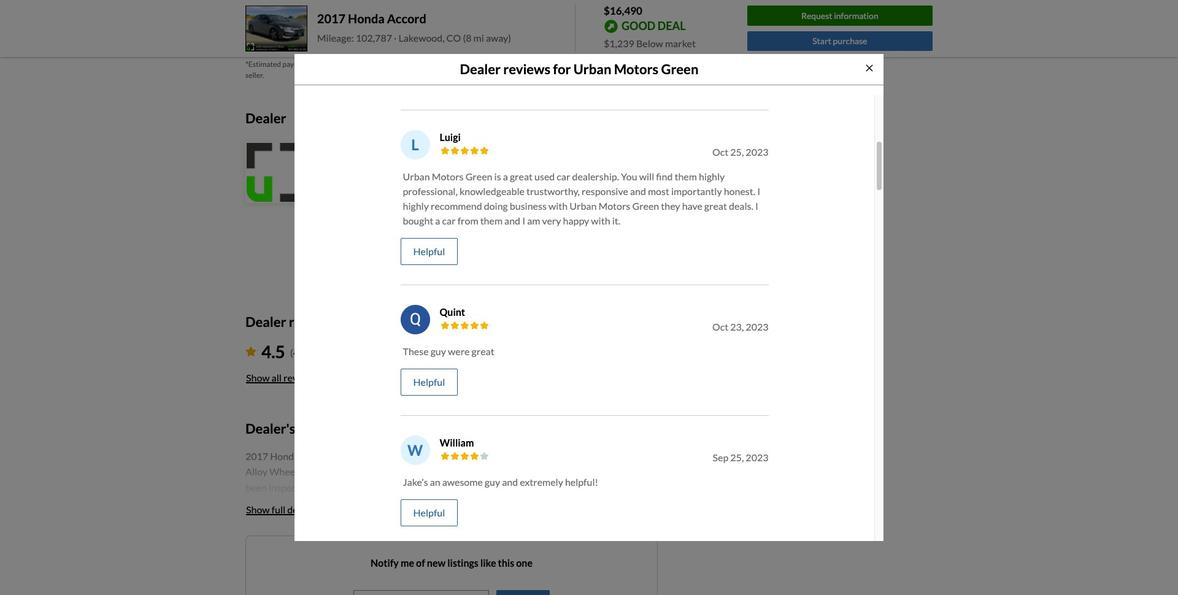Task type: locate. For each thing, give the bounding box(es) containing it.
25, for l
[[731, 146, 744, 158]]

i right honest.
[[758, 185, 761, 197]]

0 vertical spatial highly
[[699, 171, 725, 182]]

extremely
[[520, 476, 563, 488]]

dealer inside dialog
[[460, 60, 501, 77]]

notify me of new listings like this one
[[371, 557, 533, 569]]

quint image
[[401, 305, 430, 335]]

helpful button down an
[[401, 500, 458, 527]]

deal
[[658, 19, 686, 32]]

0 vertical spatial them
[[675, 171, 697, 182]]

show all reviews button
[[246, 365, 318, 392]]

helpful down 'these' on the bottom left of the page
[[413, 376, 445, 388]]

1 vertical spatial 2023
[[746, 321, 769, 333]]

0 vertical spatial start purchase
[[347, 24, 409, 35]]

lakewood, down "professional,"
[[417, 200, 463, 212]]

reviews
[[504, 60, 551, 77], [289, 314, 336, 330], [284, 372, 317, 384]]

2 25, from the top
[[731, 452, 744, 463]]

from down recommend
[[458, 215, 479, 226]]

·
[[394, 32, 397, 44]]

financing right the view
[[501, 24, 540, 35]]

importantly
[[672, 185, 722, 197]]

from left the
[[623, 60, 639, 69]]

and down will
[[630, 185, 646, 197]]

1 horizontal spatial start purchase
[[813, 36, 868, 46]]

0 vertical spatial reviews
[[504, 60, 551, 77]]

of
[[595, 60, 602, 69], [416, 557, 425, 569]]

urban up happy
[[570, 200, 597, 212]]

co
[[447, 32, 461, 44], [465, 200, 479, 212]]

0 horizontal spatial start purchase
[[347, 24, 409, 35]]

1 horizontal spatial guy
[[485, 476, 500, 488]]

a right bought
[[435, 215, 440, 226]]

jake's
[[403, 476, 428, 488]]

1 oct from the top
[[713, 146, 729, 158]]

3 helpful from the top
[[413, 507, 445, 519]]

1 vertical spatial 25,
[[731, 452, 744, 463]]

2 vertical spatial reviews
[[284, 372, 317, 384]]

(8
[[463, 32, 472, 44]]

close modal dealer reviews for urban motors green image
[[865, 63, 875, 73]]

1 horizontal spatial great
[[510, 171, 533, 182]]

reviews for dealer reviews
[[289, 314, 336, 330]]

luigi
[[440, 131, 461, 143]]

1 vertical spatial description
[[287, 504, 336, 515]]

1 horizontal spatial with
[[591, 215, 610, 226]]

with left it.
[[591, 215, 610, 226]]

0 vertical spatial oct
[[713, 146, 729, 158]]

information
[[834, 10, 879, 21]]

guy
[[431, 346, 446, 357], [485, 476, 500, 488]]

1 helpful button from the top
[[401, 238, 458, 265]]

0 horizontal spatial start
[[347, 24, 368, 35]]

1 vertical spatial of
[[416, 557, 425, 569]]

show inside 'button'
[[246, 504, 270, 515]]

lakewood, inside 2017 honda accord mileage: 102,787 · lakewood, co (8 mi away)
[[399, 32, 445, 44]]

0 vertical spatial helpful
[[413, 245, 445, 257]]

0 vertical spatial financing
[[501, 24, 540, 35]]

1 vertical spatial lakewood,
[[417, 200, 463, 212]]

2017 honda accord mileage: 102,787 · lakewood, co (8 mi away)
[[317, 11, 511, 44]]

away)
[[486, 32, 511, 44]]

i right deals.
[[756, 200, 759, 212]]

2 show from the top
[[246, 504, 270, 515]]

financing inside *estimated payments are for informational purposes only, and do not represent a financing offer or guarantee of credit from the seller.
[[504, 60, 534, 69]]

1655 wadsworth blvd , lakewood, co 80214
[[317, 200, 510, 212]]

green
[[661, 60, 699, 77], [396, 142, 430, 156], [466, 171, 493, 182], [632, 200, 659, 212]]

urban up closes
[[317, 142, 351, 156]]

0 vertical spatial of
[[595, 60, 602, 69]]

1 2023 from the top
[[746, 146, 769, 158]]

mileage:
[[317, 32, 354, 44]]

1 show from the top
[[246, 372, 270, 384]]

start purchase button
[[312, 15, 444, 44], [747, 31, 933, 51]]

they
[[661, 200, 680, 212]]

1 vertical spatial from
[[458, 215, 479, 226]]

urban
[[574, 60, 612, 77], [317, 142, 351, 156], [403, 171, 430, 182], [570, 200, 597, 212]]

them up 'importantly'
[[675, 171, 697, 182]]

all
[[272, 372, 282, 384]]

green down market
[[661, 60, 699, 77]]

guy right awesome
[[485, 476, 500, 488]]

1 horizontal spatial for
[[553, 60, 571, 77]]

lakewood, down accord
[[399, 32, 445, 44]]

and left the do
[[431, 60, 443, 69]]

0 horizontal spatial for
[[327, 60, 337, 69]]

am
[[527, 215, 540, 226]]

market
[[665, 37, 696, 49]]

25, up honest.
[[731, 146, 744, 158]]

1 vertical spatial guy
[[485, 476, 500, 488]]

1 vertical spatial with
[[591, 215, 610, 226]]

and left "am"
[[505, 215, 521, 226]]

for right are
[[327, 60, 337, 69]]

car
[[557, 171, 570, 182], [442, 215, 456, 226]]

purchase
[[370, 24, 409, 35], [833, 36, 868, 46]]

1 vertical spatial show
[[246, 504, 270, 515]]

dealer's description
[[246, 421, 366, 437]]

reviews inside dialog
[[504, 60, 551, 77]]

find
[[656, 171, 673, 182]]

0 vertical spatial helpful button
[[401, 238, 458, 265]]

car up "trustworthy,"
[[557, 171, 570, 182]]

of right me at bottom left
[[416, 557, 425, 569]]

financing
[[501, 24, 540, 35], [504, 60, 534, 69]]

2 vertical spatial helpful button
[[401, 500, 458, 527]]

start for the right start purchase button
[[813, 36, 832, 46]]

1 vertical spatial helpful
[[413, 376, 445, 388]]

0 horizontal spatial car
[[442, 215, 456, 226]]

full
[[272, 504, 285, 515]]

do
[[444, 60, 452, 69]]

start down request
[[813, 36, 832, 46]]

financing inside button
[[501, 24, 540, 35]]

2 oct from the top
[[713, 321, 729, 333]]

this
[[498, 557, 514, 569]]

great right have
[[705, 200, 727, 212]]

you
[[621, 171, 638, 182]]

2 vertical spatial dealer
[[246, 314, 286, 330]]

1 helpful from the top
[[413, 245, 445, 257]]

helpful down an
[[413, 507, 445, 519]]

oct for oct 25, 2023
[[713, 146, 729, 158]]

1 horizontal spatial highly
[[699, 171, 725, 182]]

car down recommend
[[442, 215, 456, 226]]

0 vertical spatial with
[[549, 200, 568, 212]]

0 vertical spatial 25,
[[731, 146, 744, 158]]

2023 right 23,
[[746, 321, 769, 333]]

sep 25, 2023
[[713, 452, 769, 463]]

dialog
[[295, 0, 884, 547]]

0 vertical spatial show
[[246, 372, 270, 384]]

a right represent
[[499, 60, 503, 69]]

1 vertical spatial car
[[442, 215, 456, 226]]

4.5
[[261, 341, 285, 362]]

dealer up '4.5'
[[246, 314, 286, 330]]

25,
[[731, 146, 744, 158], [731, 452, 744, 463]]

dealer down mi
[[460, 60, 501, 77]]

reviews up 4.5 (45 reviews) at the left bottom
[[289, 314, 336, 330]]

1 vertical spatial oct
[[713, 321, 729, 333]]

blvd
[[394, 200, 413, 212]]

1 vertical spatial reviews
[[289, 314, 336, 330]]

Email address email field
[[354, 591, 488, 595]]

0 vertical spatial lakewood,
[[399, 32, 445, 44]]

sep
[[713, 452, 729, 463]]

guy left were
[[431, 346, 446, 357]]

request information
[[802, 10, 879, 21]]

1 vertical spatial a
[[503, 171, 508, 182]]

reviews left or
[[504, 60, 551, 77]]

2023 for l
[[746, 146, 769, 158]]

1 horizontal spatial from
[[623, 60, 639, 69]]

1 vertical spatial helpful button
[[401, 369, 458, 396]]

show left full
[[246, 504, 270, 515]]

reviews right all
[[284, 372, 317, 384]]

1 horizontal spatial start
[[813, 36, 832, 46]]

trustworthy,
[[527, 185, 580, 197]]

1 vertical spatial purchase
[[833, 36, 868, 46]]

purposes
[[383, 60, 413, 69]]

2 vertical spatial great
[[472, 346, 495, 357]]

start
[[347, 24, 368, 35], [813, 36, 832, 46]]

them down 80214
[[480, 215, 503, 226]]

2 horizontal spatial great
[[705, 200, 727, 212]]

motors up "professional,"
[[432, 171, 464, 182]]

25, for w
[[731, 452, 744, 463]]

urban motors green
[[317, 142, 430, 156]]

good
[[622, 19, 656, 32]]

show full description
[[246, 504, 336, 515]]

0 horizontal spatial from
[[458, 215, 479, 226]]

dealer down seller. at the top left
[[246, 110, 286, 127]]

4.5 (45 reviews)
[[261, 341, 343, 362]]

used
[[535, 171, 555, 182]]

2023 right 'sep'
[[746, 452, 769, 463]]

3 helpful button from the top
[[401, 500, 458, 527]]

1 vertical spatial dealer
[[246, 110, 286, 127]]

0 horizontal spatial co
[[447, 32, 461, 44]]

0 horizontal spatial start purchase button
[[312, 15, 444, 44]]

0 vertical spatial description
[[298, 421, 366, 437]]

2 vertical spatial 2023
[[746, 452, 769, 463]]

with
[[549, 200, 568, 212], [591, 215, 610, 226]]

0 vertical spatial co
[[447, 32, 461, 44]]

helpful button down 'these' on the bottom left of the page
[[401, 369, 458, 396]]

show inside button
[[246, 372, 270, 384]]

2 vertical spatial helpful
[[413, 507, 445, 519]]

1 vertical spatial start
[[813, 36, 832, 46]]

1 vertical spatial financing
[[504, 60, 534, 69]]

show for dealer
[[246, 372, 270, 384]]

dealer for dealer
[[246, 110, 286, 127]]

oct 25, 2023
[[713, 146, 769, 158]]

financing left offer
[[504, 60, 534, 69]]

0 horizontal spatial purchase
[[370, 24, 409, 35]]

0 vertical spatial start
[[347, 24, 368, 35]]

with down "trustworthy,"
[[549, 200, 568, 212]]

great right were
[[472, 346, 495, 357]]

0 horizontal spatial guy
[[431, 346, 446, 357]]

one
[[516, 557, 533, 569]]

green left is
[[466, 171, 493, 182]]

1 vertical spatial highly
[[403, 200, 429, 212]]

like
[[481, 557, 496, 569]]

helpful button for l
[[401, 238, 458, 265]]

highly up bought
[[403, 200, 429, 212]]

urban motors green image
[[247, 143, 306, 202]]

2023 up honest.
[[746, 146, 769, 158]]

is
[[494, 171, 501, 182]]

a
[[499, 60, 503, 69], [503, 171, 508, 182], [435, 215, 440, 226]]

0 horizontal spatial highly
[[403, 200, 429, 212]]

a inside *estimated payments are for informational purposes only, and do not represent a financing offer or guarantee of credit from the seller.
[[499, 60, 503, 69]]

reviews for dealer reviews for urban motors green
[[504, 60, 551, 77]]

helpful down bought
[[413, 245, 445, 257]]

2023
[[746, 146, 769, 158], [746, 321, 769, 333], [746, 452, 769, 463]]

helpful button down bought
[[401, 238, 458, 265]]

great left used
[[510, 171, 533, 182]]

show left all
[[246, 372, 270, 384]]

l
[[411, 136, 419, 153]]

bought
[[403, 215, 434, 226]]

them
[[675, 171, 697, 182], [480, 215, 503, 226]]

0 vertical spatial car
[[557, 171, 570, 182]]

show for dealer's
[[246, 504, 270, 515]]

oct left 23,
[[713, 321, 729, 333]]

0 vertical spatial guy
[[431, 346, 446, 357]]

i left "am"
[[522, 215, 525, 226]]

from
[[623, 60, 639, 69], [458, 215, 479, 226]]

for right offer
[[553, 60, 571, 77]]

co left 80214
[[465, 200, 479, 212]]

of left credit
[[595, 60, 602, 69]]

1 25, from the top
[[731, 146, 744, 158]]

urban up "professional,"
[[403, 171, 430, 182]]

2 vertical spatial i
[[522, 215, 525, 226]]

helpful for l
[[413, 245, 445, 257]]

honda
[[348, 11, 385, 26]]

0 vertical spatial 2023
[[746, 146, 769, 158]]

highly up 'importantly'
[[699, 171, 725, 182]]

1 horizontal spatial of
[[595, 60, 602, 69]]

a right is
[[503, 171, 508, 182]]

3 2023 from the top
[[746, 452, 769, 463]]

co left (8
[[447, 32, 461, 44]]

helpful
[[413, 245, 445, 257], [413, 376, 445, 388], [413, 507, 445, 519]]

1 horizontal spatial co
[[465, 200, 479, 212]]

reviews inside button
[[284, 372, 317, 384]]

0 vertical spatial a
[[499, 60, 503, 69]]

0 horizontal spatial them
[[480, 215, 503, 226]]

1 vertical spatial i
[[756, 200, 759, 212]]

and
[[431, 60, 443, 69], [630, 185, 646, 197], [505, 215, 521, 226], [502, 476, 518, 488]]

co inside 2017 honda accord mileage: 102,787 · lakewood, co (8 mi away)
[[447, 32, 461, 44]]

0 vertical spatial purchase
[[370, 24, 409, 35]]

start right 2017 at the left
[[347, 24, 368, 35]]

25, right 'sep'
[[731, 452, 744, 463]]

will
[[639, 171, 655, 182]]

oct up honest.
[[713, 146, 729, 158]]

0 vertical spatial dealer
[[460, 60, 501, 77]]

william
[[440, 437, 474, 449]]

0 horizontal spatial of
[[416, 557, 425, 569]]

1 vertical spatial great
[[705, 200, 727, 212]]

0 vertical spatial from
[[623, 60, 639, 69]]

1 horizontal spatial start purchase button
[[747, 31, 933, 51]]



Task type: describe. For each thing, give the bounding box(es) containing it.
80214
[[481, 200, 510, 212]]

offer
[[535, 60, 551, 69]]

these guy were great
[[403, 346, 495, 357]]

guarantee
[[561, 60, 594, 69]]

*estimated payments are for informational purposes only, and do not represent a financing offer or guarantee of credit from the seller.
[[246, 60, 651, 80]]

dealer for dealer reviews
[[246, 314, 286, 330]]

2023 for w
[[746, 452, 769, 463]]

0 horizontal spatial with
[[549, 200, 568, 212]]

business
[[510, 200, 547, 212]]

reviews)
[[306, 347, 343, 359]]

deals.
[[729, 200, 754, 212]]

below
[[636, 37, 663, 49]]

dealer reviews for urban motors green
[[460, 60, 699, 77]]

professional,
[[403, 185, 458, 197]]

and left "extremely"
[[502, 476, 518, 488]]

represent
[[466, 60, 498, 69]]

most
[[648, 185, 670, 197]]

102,787
[[356, 32, 392, 44]]

quint
[[440, 306, 465, 318]]

listings
[[448, 557, 479, 569]]

start for the left start purchase button
[[347, 24, 368, 35]]

urban motors green link
[[317, 142, 430, 156]]

me
[[401, 557, 414, 569]]

2 helpful button from the top
[[401, 369, 458, 396]]

informational
[[338, 60, 382, 69]]

of inside *estimated payments are for informational purposes only, and do not represent a financing offer or guarantee of credit from the seller.
[[595, 60, 602, 69]]

request
[[802, 10, 833, 21]]

w
[[408, 441, 423, 459]]

(45
[[290, 347, 305, 359]]

the
[[640, 60, 651, 69]]

honest.
[[724, 185, 756, 197]]

2 2023 from the top
[[746, 321, 769, 333]]

description inside 'button'
[[287, 504, 336, 515]]

urban motors green is a great used car dealership. you will find them highly professional, knowledgeable trustworthy, responsive and most importantly honest.  i highly recommend doing business with urban motors green they have great deals.  i bought a car from them and i am very happy with it.
[[403, 171, 761, 226]]

0 horizontal spatial great
[[472, 346, 495, 357]]

mi
[[474, 32, 484, 44]]

knowledgeable
[[460, 185, 525, 197]]

motors up closes at 7:00 pm button
[[353, 142, 394, 156]]

motors up it.
[[599, 200, 631, 212]]

closes at 7:00 pm button
[[317, 164, 435, 175]]

show full description button
[[246, 496, 336, 523]]

from inside *estimated payments are for informational purposes only, and do not represent a financing offer or guarantee of credit from the seller.
[[623, 60, 639, 69]]

helpful!
[[565, 476, 598, 488]]

helpful button for w
[[401, 500, 458, 527]]

notify
[[371, 557, 399, 569]]

1 vertical spatial them
[[480, 215, 503, 226]]

dialog containing l
[[295, 0, 884, 547]]

view
[[477, 24, 499, 35]]

credit
[[603, 60, 622, 69]]

good deal
[[622, 19, 686, 32]]

pm
[[409, 164, 424, 175]]

helpful for w
[[413, 507, 445, 519]]

additional
[[246, 576, 290, 588]]

*estimated
[[246, 60, 281, 69]]

star image
[[246, 347, 257, 357]]

2 helpful from the top
[[413, 376, 445, 388]]

1 horizontal spatial them
[[675, 171, 697, 182]]

dealer's
[[246, 421, 295, 437]]

dealership.
[[572, 171, 619, 182]]

awesome
[[442, 476, 483, 488]]

seller.
[[246, 71, 264, 80]]

closes at 7:00 pm
[[347, 164, 424, 175]]

very
[[542, 215, 561, 226]]

dealer for dealer reviews for urban motors green
[[460, 60, 501, 77]]

accord
[[387, 11, 427, 26]]

1 horizontal spatial car
[[557, 171, 570, 182]]

1 vertical spatial co
[[465, 200, 479, 212]]

doing
[[484, 200, 508, 212]]

information
[[292, 576, 344, 588]]

wadsworth
[[341, 200, 392, 212]]

view financing options
[[477, 24, 574, 35]]

additional information
[[246, 576, 344, 588]]

from inside "urban motors green is a great used car dealership. you will find them highly professional, knowledgeable trustworthy, responsive and most importantly honest.  i highly recommend doing business with urban motors green they have great deals.  i bought a car from them and i am very happy with it."
[[458, 215, 479, 226]]

oct for oct 23, 2023
[[713, 321, 729, 333]]

urban down $1,239
[[574, 60, 612, 77]]

request information button
[[747, 6, 933, 26]]

and inside *estimated payments are for informational purposes only, and do not represent a financing offer or guarantee of credit from the seller.
[[431, 60, 443, 69]]

for inside *estimated payments are for informational purposes only, and do not represent a financing offer or guarantee of credit from the seller.
[[327, 60, 337, 69]]

,
[[413, 200, 415, 212]]

for inside dialog
[[553, 60, 571, 77]]

jake's an awesome guy and extremely helpful!
[[403, 476, 598, 488]]

dealer website image
[[384, 237, 395, 249]]

green down most in the right top of the page
[[632, 200, 659, 212]]

1 vertical spatial start purchase
[[813, 36, 868, 46]]

1655
[[317, 200, 340, 212]]

7:00
[[388, 164, 407, 175]]

not
[[454, 60, 465, 69]]

closes
[[347, 164, 375, 175]]

motors down below
[[614, 60, 659, 77]]

are
[[315, 60, 326, 69]]

green up pm
[[396, 142, 430, 156]]

2017
[[317, 11, 346, 26]]

caret down image
[[429, 165, 435, 175]]

show all reviews
[[246, 372, 317, 384]]

only,
[[414, 60, 429, 69]]

responsive
[[582, 185, 628, 197]]

0 vertical spatial great
[[510, 171, 533, 182]]

0 vertical spatial i
[[758, 185, 761, 197]]

at
[[377, 164, 386, 175]]

have
[[682, 200, 703, 212]]

an
[[430, 476, 441, 488]]

2017 honda accord image
[[246, 5, 307, 52]]

2 vertical spatial a
[[435, 215, 440, 226]]

these
[[403, 346, 429, 357]]

$16,490
[[604, 4, 643, 17]]

dealer reviews
[[246, 314, 336, 330]]

23,
[[731, 321, 744, 333]]

1 horizontal spatial purchase
[[833, 36, 868, 46]]

new
[[427, 557, 446, 569]]



Task type: vqa. For each thing, say whether or not it's contained in the screenshot.
represent
yes



